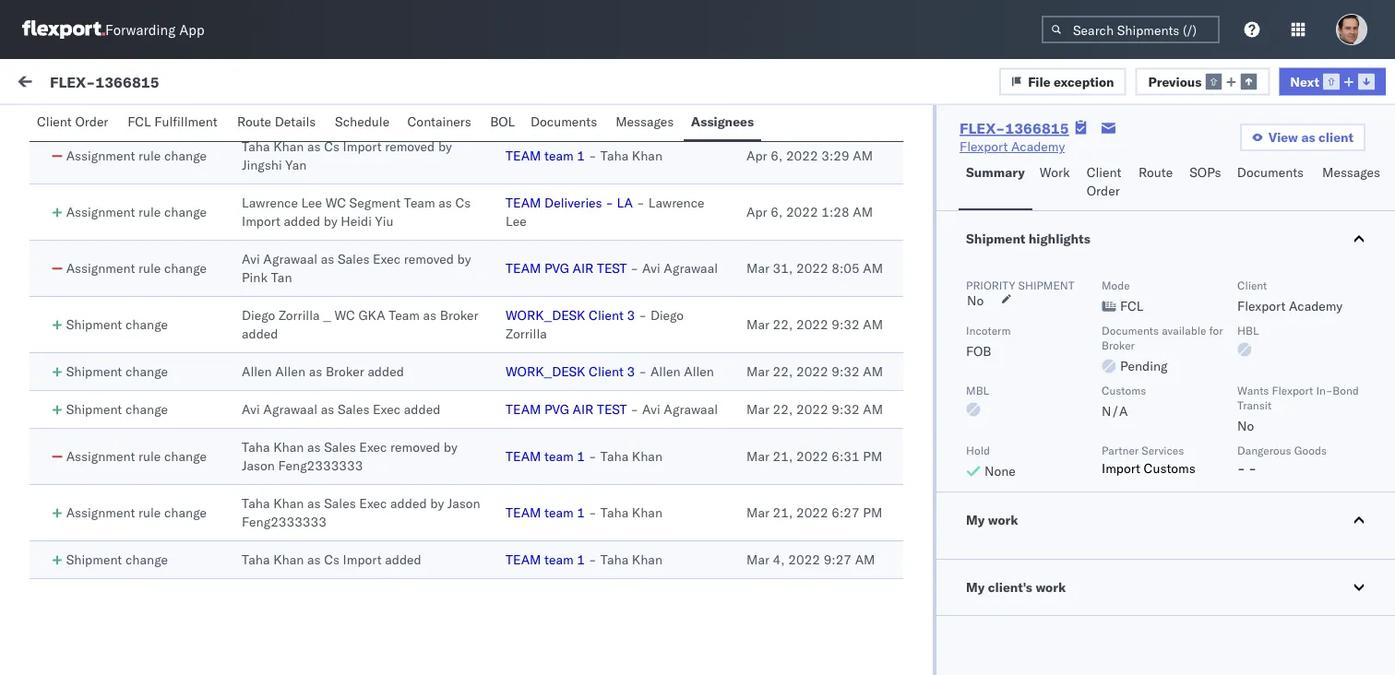 Task type: describe. For each thing, give the bounding box(es) containing it.
2 26, from the top
[[502, 335, 522, 351]]

flexport academy link
[[960, 138, 1066, 156]]

broker inside diego zorrilla _ wc gka team as broker added
[[440, 307, 479, 324]]

khan inside the taha khan as sales exec added by jason feng2333333
[[273, 496, 304, 512]]

as down established, on the bottom left
[[321, 402, 334, 418]]

4 oct from the top
[[477, 575, 498, 591]]

mar for diego zorrilla _ wc gka team as broker added
[[747, 317, 770, 333]]

flexport academy
[[960, 138, 1066, 155]]

0 horizontal spatial hold
[[246, 232, 275, 248]]

apr 6, 2022 3:32 am
[[747, 91, 873, 108]]

team for avi agrawaal as sales exec removed by pink tan
[[506, 260, 541, 277]]

1 horizontal spatial flex-1366815
[[960, 119, 1070, 138]]

4 pdt from the top
[[619, 575, 642, 591]]

this inside we are notifying you that your shipment, k & k, devan has been delayed. this often occurs when unloading cargo takes longer than expected. please note that this may impact your shipment's final delivery date. we appreciate your understanding and will update you with the status of your shipment as soon as possible.
[[108, 472, 133, 488]]

note
[[158, 490, 184, 506]]

forwarding
[[105, 21, 176, 38]]

shipment's
[[340, 490, 403, 506]]

team for taha khan as cs import added
[[506, 552, 541, 568]]

4 2023, from the top
[[525, 575, 561, 591]]

yiu
[[375, 213, 394, 229]]

4 allen from the left
[[684, 364, 715, 380]]

khan inside taha khan as sales exec removed by jason feng2333333
[[273, 439, 304, 456]]

3 savant from the top
[[132, 421, 172, 438]]

pm right 2:46
[[596, 224, 615, 240]]

is
[[84, 370, 94, 386]]

priority
[[967, 278, 1016, 292]]

client right work button
[[1087, 164, 1122, 181]]

0 vertical spatial my work
[[18, 71, 101, 96]]

forwarding app link
[[22, 20, 205, 39]]

resize handle column header for message
[[447, 154, 469, 676]]

file
[[1029, 73, 1051, 89]]

3 omkar savant from the top
[[90, 421, 172, 438]]

change down fulfillment
[[164, 148, 207, 164]]

agrawaal down contract
[[263, 402, 318, 418]]

6:31
[[832, 449, 860, 465]]

expected.
[[55, 490, 113, 506]]

0 horizontal spatial 1366815
[[95, 72, 159, 91]]

zorrilla inside diego zorrilla _ wc gka team as broker removed by jingshi yan
[[279, 82, 320, 98]]

1 oct from the top
[[477, 224, 498, 240]]

flexport for transit
[[1273, 384, 1314, 397]]

work down none
[[989, 512, 1019, 529]]

4 26, from the top
[[502, 575, 522, 591]]

mar 4, 2022 9:27 am
[[747, 552, 876, 568]]

3 26, from the top
[[502, 455, 522, 471]]

1 rule from the top
[[138, 91, 161, 108]]

as inside taha khan as sales exec removed by jason feng2333333
[[307, 439, 321, 456]]

than
[[420, 472, 446, 488]]

fob
[[967, 343, 992, 360]]

added inside lawrence lee wc segment team as cs import added by heidi yiu
[[284, 213, 321, 229]]

3 pdt from the top
[[619, 455, 642, 471]]

client's
[[989, 580, 1033, 596]]

app
[[179, 21, 205, 38]]

delay:
[[286, 573, 324, 590]]

mode
[[1102, 278, 1131, 292]]

customs n/a
[[1102, 384, 1147, 420]]

diego zorrilla _ wc gka team as broker removed by jingshi yan
[[242, 82, 479, 117]]

by for taha khan as cs import removed by jingshi yan
[[438, 138, 452, 155]]

as up delay:
[[307, 552, 321, 568]]

am for avi agrawaal as sales exec added
[[864, 402, 884, 418]]

1 oct 26, 2023, 2:45 pm pdt from the top
[[477, 335, 642, 351]]

assignment rule change for avi agrawaal as sales exec removed by pink tan
[[66, 260, 207, 277]]

2 diego zorrilla from the top
[[506, 307, 684, 342]]

1 2:45 from the top
[[565, 335, 593, 351]]

avi down lawrence lee
[[643, 260, 661, 277]]

rule for taha khan as cs import removed by jingshi yan
[[138, 148, 161, 164]]

1 assignment from the top
[[66, 91, 135, 108]]

1 for taha khan as sales exec added by jason feng2333333
[[577, 505, 585, 521]]

internal (0)
[[124, 117, 196, 133]]

route details
[[237, 114, 316, 130]]

change up fulfillment
[[164, 91, 207, 108]]

status
[[130, 527, 167, 543]]

9:32 for avi
[[832, 402, 860, 418]]

gka for added
[[359, 307, 386, 324]]

by for taha khan as sales exec added by jason feng2333333
[[430, 496, 444, 512]]

3 omkar from the top
[[90, 421, 128, 438]]

added down diego zorrilla _ wc gka team as broker added
[[368, 364, 404, 380]]

message list
[[215, 117, 295, 133]]

highlights
[[1029, 231, 1091, 247]]

diego up assignees button
[[651, 82, 684, 98]]

assignment rule change for taha khan as cs import removed by jingshi yan
[[66, 148, 207, 164]]

import work
[[137, 76, 209, 92]]

am for taha khan as cs import added
[[856, 552, 876, 568]]

jingshi inside diego zorrilla _ wc gka team as broker removed by jingshi yan
[[312, 101, 353, 117]]

team team 1 - taha khan for taha khan as cs import removed by jingshi yan
[[506, 148, 663, 164]]

lee for lawrence lee
[[506, 213, 527, 229]]

available
[[1163, 324, 1207, 337]]

summary
[[967, 164, 1026, 181]]

exception
[[1054, 73, 1115, 89]]

assignment rule change for taha khan as sales exec removed by jason feng2333333
[[66, 449, 207, 465]]

change up the warehouse
[[126, 317, 168, 333]]

partner
[[1102, 444, 1139, 457]]

1 savant from the top
[[132, 200, 172, 216]]

by for avi agrawaal as sales exec removed by pink tan
[[458, 251, 471, 267]]

team deliveries - la -
[[506, 195, 645, 211]]

route for route details
[[237, 114, 272, 130]]

fulfillment
[[154, 114, 218, 130]]

1:28
[[822, 204, 850, 220]]

with inside we are notifying you that your shipment, k & k, devan has been delayed. this often occurs when unloading cargo takes longer than expected. please note that this may impact your shipment's final delivery date. we appreciate your understanding and will update you with the status of your shipment as soon as possible.
[[80, 527, 105, 543]]

1 vertical spatial messages button
[[1316, 156, 1391, 211]]

21, for mar 21, 2022 6:31 pm
[[773, 449, 793, 465]]

fcl for fcl
[[1121, 298, 1144, 314]]

2022 for diego zorrilla _ wc gka team as broker removed by jingshi yan
[[787, 91, 819, 108]]

1 omkar savant from the top
[[90, 200, 172, 216]]

1 horizontal spatial client order button
[[1080, 156, 1132, 211]]

delivery
[[55, 509, 101, 525]]

pm up work_desk client 3 - allen allen
[[596, 335, 615, 351]]

jason for taha khan as sales exec removed by jason feng2333333
[[242, 458, 275, 474]]

academy inside client flexport academy incoterm fob
[[1290, 298, 1344, 314]]

team for taha khan as cs import removed by jingshi yan
[[545, 148, 574, 164]]

soon
[[289, 527, 317, 543]]

time
[[478, 160, 503, 174]]

team pvg air test - avi agrawaal for mar 31, 2022 8:05 am
[[506, 260, 718, 277]]

apr 6, 2022 3:29 am
[[747, 148, 873, 164]]

2022 for taha khan as sales exec removed by jason feng2333333
[[797, 449, 829, 465]]

_ for removed
[[323, 82, 331, 98]]

0 vertical spatial flexport
[[960, 138, 1009, 155]]

3 oct from the top
[[477, 455, 498, 471]]

0 vertical spatial flex-1366815
[[50, 72, 159, 91]]

pm right the 2:44
[[596, 575, 615, 591]]

1 mar 22, 2022 9:32 am from the top
[[747, 317, 884, 333]]

work_desk for work_desk client 3 - allen allen
[[506, 364, 586, 380]]

21, for mar 21, 2022 6:27 pm
[[773, 505, 793, 521]]

2 savant from the top
[[132, 301, 172, 318]]

your down cargo
[[311, 490, 336, 506]]

exception: for exception: (air recovery) schedule delay: terminal - cargo
[[59, 573, 124, 590]]

exec for avi agrawaal as sales exec added
[[373, 402, 401, 418]]

1 9:32 from the top
[[832, 317, 860, 333]]

6, for apr 6, 2022 1:28 am
[[771, 204, 783, 220]]

removed for avi agrawaal as sales exec removed by pink tan
[[404, 251, 454, 267]]

pm down work_desk client 3 - allen allen
[[596, 455, 615, 471]]

my work button
[[937, 493, 1396, 548]]

sales for taha khan as sales exec removed by jason feng2333333
[[324, 439, 356, 456]]

wants
[[1238, 384, 1270, 397]]

your up when
[[205, 453, 230, 469]]

assignment for taha khan as cs import removed by jingshi yan
[[66, 148, 135, 164]]

fcl fulfillment
[[128, 114, 218, 130]]

bol button
[[483, 105, 523, 141]]

my for my client's work button
[[967, 580, 985, 596]]

segment
[[350, 195, 401, 211]]

and inside this is a great deal and with this contract established, we will create a lucrative partnership.
[[169, 370, 191, 386]]

rule for avi agrawaal as sales exec removed by pink tan
[[138, 260, 161, 277]]

9:27
[[824, 552, 852, 568]]

taha inside taha khan as cs import removed by jingshi yan
[[242, 138, 270, 155]]

the
[[108, 527, 127, 543]]

change up the exception: unknown customs hold type
[[164, 204, 207, 220]]

air for avi agrawaal as sales exec removed by pink tan
[[573, 260, 594, 277]]

0 horizontal spatial schedule
[[225, 573, 283, 590]]

mar for allen allen as broker added
[[747, 364, 770, 380]]

cs for removed
[[324, 138, 340, 155]]

1 diego zorrilla from the top
[[506, 82, 684, 117]]

6, for apr 6, 2022 3:29 am
[[771, 148, 783, 164]]

pm right 6:31
[[864, 449, 883, 465]]

flex- up pending at bottom right
[[1088, 335, 1127, 351]]

work right related on the top of the page
[[1130, 160, 1154, 174]]

zorrilla inside diego zorrilla _ wc gka team as broker added
[[279, 307, 320, 324]]

am for taha khan as cs import removed by jingshi yan
[[853, 148, 873, 164]]

exec for avi agrawaal as sales exec removed by pink tan
[[373, 251, 401, 267]]

flex- up external (0)
[[50, 72, 95, 91]]

pending
[[1121, 358, 1168, 374]]

route details button
[[230, 105, 328, 141]]

your down appreciate
[[185, 527, 211, 543]]

1 26, from the top
[[502, 224, 522, 240]]

view as client
[[1269, 129, 1354, 145]]

change up occurs
[[164, 449, 207, 465]]

fcl fulfillment button
[[120, 105, 230, 141]]

wc inside lawrence lee wc segment team as cs import added by heidi yiu
[[326, 195, 346, 211]]

none
[[985, 463, 1016, 480]]

removed inside diego zorrilla _ wc gka team as broker removed by jingshi yan
[[242, 101, 292, 117]]

message list button
[[207, 109, 302, 145]]

resize handle column header for time
[[752, 154, 774, 676]]

work right the client's
[[1036, 580, 1067, 596]]

1 pdt from the top
[[619, 224, 642, 240]]

exception: unknown customs hold type
[[59, 232, 308, 248]]

gka for removed
[[359, 82, 386, 98]]

1 omkar from the top
[[90, 200, 128, 216]]

yan inside taha khan as cs import removed by jingshi yan
[[286, 157, 307, 173]]

change down the deal
[[126, 402, 168, 418]]

oct 26, 2023, 2:46 pm pdt
[[477, 224, 642, 240]]

flex- up 'flexport academy'
[[960, 119, 1006, 138]]

mar 22, 2022 9:32 am for allen
[[747, 364, 884, 380]]

1 vertical spatial documents button
[[1230, 156, 1316, 211]]

zorrilla down work_desk client 3 -
[[506, 326, 547, 342]]

date.
[[104, 509, 134, 525]]

(0) for external (0)
[[81, 117, 105, 133]]

1 vertical spatial documents
[[1238, 164, 1305, 181]]

incoterm
[[967, 324, 1011, 337]]

change up '(air'
[[126, 552, 168, 568]]

flex- up 'mode'
[[1088, 224, 1127, 240]]

of
[[170, 527, 182, 543]]

3:32
[[822, 91, 850, 108]]

shipment change for avi
[[66, 402, 168, 418]]

pvg for avi agrawaal as sales exec removed by pink tan
[[545, 260, 570, 277]]

services
[[1142, 444, 1185, 457]]

0 vertical spatial that
[[178, 453, 202, 469]]

import work button
[[130, 59, 217, 109]]

1 horizontal spatial we
[[138, 509, 156, 525]]

2 omkar savant from the top
[[90, 301, 172, 318]]

please
[[116, 490, 155, 506]]

diego zorrilla _ wc gka team as broker added
[[242, 307, 479, 342]]

lawrence lee wc segment team as cs import added by heidi yiu
[[242, 195, 471, 229]]

as right soon
[[320, 527, 334, 543]]

0 vertical spatial a
[[97, 370, 104, 386]]

as left soon
[[272, 527, 285, 543]]

pink
[[242, 270, 268, 286]]

assignment for taha khan as sales exec added by jason feng2333333
[[66, 505, 135, 521]]

1 vertical spatial messages
[[1323, 164, 1381, 181]]

for
[[1210, 324, 1224, 337]]

1 flex- 458574 from the top
[[1088, 335, 1175, 351]]

lee for lawrence lee wc segment team as cs import added by heidi yiu
[[301, 195, 322, 211]]

change up lucrative
[[126, 364, 168, 380]]

assignment rule change for taha khan as sales exec added by jason feng2333333
[[66, 505, 207, 521]]

0 vertical spatial work
[[179, 76, 209, 92]]

work_desk for work_desk client 3 -
[[506, 307, 586, 324]]

team for taha khan as cs import added
[[545, 552, 574, 568]]

change up 'of'
[[164, 505, 207, 521]]

added up been
[[404, 402, 441, 418]]

apr for apr 6, 2022 3:32 am
[[747, 91, 768, 108]]

agrawaal left 31,
[[664, 260, 718, 277]]

as inside taha khan as cs import removed by jingshi yan
[[307, 138, 321, 155]]

2 oct 26, 2023, 2:45 pm pdt from the top
[[477, 455, 642, 471]]

takes
[[345, 472, 377, 488]]

1 allen from the left
[[242, 364, 272, 380]]

import up terminal
[[343, 552, 382, 568]]

flexport. image
[[22, 20, 105, 39]]

documents inside documents available for broker
[[1102, 324, 1160, 337]]

taha inside taha khan as sales exec removed by jason feng2333333
[[242, 439, 270, 456]]

flexport for fob
[[1238, 298, 1286, 314]]

air for avi agrawaal as sales exec added
[[573, 402, 594, 418]]

work up external (0)
[[53, 71, 101, 96]]

taha khan as cs import removed by jingshi yan
[[242, 138, 452, 173]]

0 vertical spatial client order button
[[30, 105, 120, 141]]

0 vertical spatial my
[[18, 71, 48, 96]]

team for taha khan as sales exec added by jason feng2333333
[[545, 505, 574, 521]]

Search Shipments (/) text field
[[1042, 16, 1221, 43]]

4 omkar from the top
[[90, 542, 128, 558]]

tan
[[271, 270, 292, 286]]

heidi
[[341, 213, 372, 229]]

n/a
[[1102, 403, 1129, 420]]

1 vertical spatial 1366815
[[1006, 119, 1070, 138]]

work_desk client 3 -
[[506, 307, 647, 324]]

view as client button
[[1241, 124, 1366, 151]]

0 vertical spatial messages
[[616, 114, 674, 130]]

3 allen from the left
[[651, 364, 681, 380]]

we are notifying you that your shipment, k & k, devan has been delayed. this often occurs when unloading cargo takes longer than expected. please note that this may impact your shipment's final delivery date. we appreciate your understanding and will update you with the status of your shipment as soon as possible.
[[55, 453, 446, 543]]

2022 for taha khan as cs import removed by jingshi yan
[[787, 148, 819, 164]]

zorrilla right containers button
[[506, 101, 547, 117]]

(0) for internal (0)
[[172, 117, 196, 133]]

2 allen from the left
[[275, 364, 306, 380]]

as inside lawrence lee wc segment team as cs import added by heidi yiu
[[439, 195, 452, 211]]

shipment inside button
[[967, 231, 1026, 247]]

client down work_desk client 3 -
[[589, 364, 624, 380]]

1 vertical spatial you
[[55, 527, 76, 543]]

3 for diego zorrilla
[[627, 307, 635, 324]]

1 vertical spatial that
[[188, 490, 211, 506]]

change down the exception: unknown customs hold type
[[164, 260, 207, 277]]

cs inside lawrence lee wc segment team as cs import added by heidi yiu
[[456, 195, 471, 211]]

1 vertical spatial work
[[1040, 164, 1071, 181]]

1 2023, from the top
[[525, 224, 561, 240]]

allen allen as broker added
[[242, 364, 404, 380]]

diego inside diego zorrilla _ wc gka team as broker added
[[242, 307, 275, 324]]

as inside button
[[1302, 129, 1316, 145]]

bond
[[1334, 384, 1360, 397]]

1 horizontal spatial you
[[154, 453, 175, 469]]

added up cargo
[[385, 552, 422, 568]]

am for lawrence lee wc segment team as cs import added by heidi yiu
[[853, 204, 873, 220]]

summary button
[[959, 156, 1033, 211]]

as right contract
[[309, 364, 322, 380]]

message button
[[217, 59, 310, 109]]

yan inside diego zorrilla _ wc gka team as broker removed by jingshi yan
[[356, 101, 377, 117]]

hbl
[[1238, 324, 1260, 337]]

transit
[[1238, 398, 1273, 412]]

my work inside button
[[967, 512, 1019, 529]]

deliveries
[[545, 195, 603, 211]]

khan inside taha khan as cs import removed by jingshi yan
[[273, 138, 304, 155]]

your down may
[[225, 509, 250, 525]]



Task type: locate. For each thing, give the bounding box(es) containing it.
client order button up highlights
[[1080, 156, 1132, 211]]

team inside diego zorrilla _ wc gka team as broker added
[[389, 307, 420, 324]]

by inside taha khan as sales exec removed by jason feng2333333
[[444, 439, 458, 456]]

flex-1366815 down forwarding app link
[[50, 72, 159, 91]]

savant up unknown
[[132, 200, 172, 216]]

1 pvg from the top
[[545, 260, 570, 277]]

documents right bol button
[[531, 114, 598, 130]]

wc inside diego zorrilla _ wc gka team as broker added
[[335, 307, 355, 324]]

assignees
[[691, 114, 754, 130]]

as inside diego zorrilla _ wc gka team as broker removed by jingshi yan
[[423, 82, 437, 98]]

sales inside taha khan as sales exec removed by jason feng2333333
[[324, 439, 356, 456]]

route inside route button
[[1139, 164, 1174, 181]]

shipment change for allen
[[66, 364, 168, 380]]

sales inside avi agrawaal as sales exec removed by pink tan
[[338, 251, 370, 267]]

team pvg air test - avi agrawaal down 2:46
[[506, 260, 718, 277]]

team inside diego zorrilla _ wc gka team as broker removed by jingshi yan
[[389, 82, 420, 98]]

1 vertical spatial no
[[1238, 418, 1255, 434]]

flex-
[[50, 72, 95, 91], [960, 119, 1006, 138], [1088, 224, 1127, 240], [1088, 335, 1127, 351], [1088, 455, 1127, 471]]

0 vertical spatial work_desk
[[506, 307, 586, 324]]

messages left the assignees
[[616, 114, 674, 130]]

pvg for avi agrawaal as sales exec added
[[545, 402, 570, 418]]

458574 up pending at bottom right
[[1127, 335, 1175, 351]]

_ inside diego zorrilla _ wc gka team as broker removed by jingshi yan
[[323, 82, 331, 98]]

messages down client
[[1323, 164, 1381, 181]]

exec inside the taha khan as sales exec added by jason feng2333333
[[359, 496, 387, 512]]

assignees button
[[684, 105, 762, 141]]

file exception
[[1029, 73, 1115, 89]]

0 vertical spatial customs
[[188, 232, 243, 248]]

3 9:32 from the top
[[832, 402, 860, 418]]

by inside taha khan as cs import removed by jingshi yan
[[438, 138, 452, 155]]

flex- down n/a
[[1088, 455, 1127, 471]]

1 horizontal spatial documents button
[[1230, 156, 1316, 211]]

cs down containers button
[[456, 195, 471, 211]]

0 horizontal spatial messages button
[[609, 105, 684, 141]]

0 vertical spatial apr
[[747, 91, 768, 108]]

feng2333333 inside the taha khan as sales exec added by jason feng2333333
[[242, 514, 327, 530]]

containers button
[[400, 105, 483, 141]]

test for mar 31, 2022 8:05 am
[[597, 260, 627, 277]]

rule up often
[[138, 449, 161, 465]]

has
[[374, 453, 395, 469]]

2 vertical spatial mar 22, 2022 9:32 am
[[747, 402, 884, 418]]

2 458574 from the top
[[1127, 455, 1175, 471]]

1 vertical spatial with
[[80, 527, 105, 543]]

client
[[1319, 129, 1354, 145]]

3 team from the top
[[506, 260, 541, 277]]

team for taha khan as sales exec removed by jason feng2333333
[[545, 449, 574, 465]]

26,
[[502, 224, 522, 240], [502, 335, 522, 351], [502, 455, 522, 471], [502, 575, 522, 591]]

pdt
[[619, 224, 642, 240], [619, 335, 642, 351], [619, 455, 642, 471], [619, 575, 642, 591]]

jason inside the taha khan as sales exec added by jason feng2333333
[[448, 496, 481, 512]]

my for my work button
[[967, 512, 985, 529]]

2022 for avi agrawaal as sales exec removed by pink tan
[[797, 260, 829, 277]]

mar for taha khan as sales exec added by jason feng2333333
[[747, 505, 770, 521]]

6, for apr 6, 2022 3:32 am
[[771, 91, 783, 108]]

2 assignment from the top
[[66, 148, 135, 164]]

resize handle column header
[[447, 154, 469, 676], [752, 154, 774, 676], [1057, 154, 1080, 676], [1363, 154, 1385, 676]]

1 mar from the top
[[747, 260, 770, 277]]

jason inside taha khan as sales exec removed by jason feng2333333
[[242, 458, 275, 474]]

hold left type
[[246, 232, 275, 248]]

4 assignment from the top
[[66, 260, 135, 277]]

schedule inside schedule button
[[335, 114, 390, 130]]

0 horizontal spatial work
[[179, 76, 209, 92]]

2022 for allen allen as broker added
[[797, 364, 829, 380]]

458574
[[1127, 335, 1175, 351], [1127, 455, 1175, 471]]

1 work_desk from the top
[[506, 307, 586, 324]]

by inside the taha khan as sales exec added by jason feng2333333
[[430, 496, 444, 512]]

1 horizontal spatial fcl
[[1121, 298, 1144, 314]]

sales inside the taha khan as sales exec added by jason feng2333333
[[324, 496, 356, 512]]

gka down avi agrawaal as sales exec removed by pink tan
[[359, 307, 386, 324]]

1 horizontal spatial client order
[[1087, 164, 1122, 199]]

my
[[18, 71, 48, 96], [967, 512, 985, 529], [967, 580, 985, 596]]

a right is
[[97, 370, 104, 386]]

avi down work_desk client 3 - allen allen
[[643, 402, 661, 418]]

rule
[[138, 91, 161, 108], [138, 148, 161, 164], [138, 204, 161, 220], [138, 260, 161, 277], [138, 449, 161, 465], [138, 505, 161, 521]]

external
[[30, 117, 78, 133]]

1 vertical spatial and
[[342, 509, 364, 525]]

la
[[617, 195, 633, 211]]

removed up longer
[[391, 439, 441, 456]]

1 horizontal spatial academy
[[1290, 298, 1344, 314]]

client up hbl
[[1238, 278, 1268, 292]]

22, for avi agrawaal
[[773, 402, 793, 418]]

added inside the taha khan as sales exec added by jason feng2333333
[[391, 496, 427, 512]]

notifying
[[99, 453, 150, 469]]

1 for taha khan as cs import removed by jingshi yan
[[577, 148, 585, 164]]

a right create
[[95, 389, 102, 405]]

will inside this is a great deal and with this contract established, we will create a lucrative partnership.
[[395, 370, 415, 386]]

shipment change down "the"
[[66, 552, 168, 568]]

2 air from the top
[[573, 402, 594, 418]]

0 horizontal spatial lawrence
[[242, 195, 298, 211]]

jason
[[242, 458, 275, 474], [448, 496, 481, 512]]

0 horizontal spatial with
[[80, 527, 105, 543]]

order for the topmost client order button
[[75, 114, 108, 130]]

resize handle column header for related work item/shipment
[[1363, 154, 1385, 676]]

team team 1 - taha khan for taha khan as sales exec added by jason feng2333333
[[506, 505, 663, 521]]

1 for taha khan as cs import added
[[577, 552, 585, 568]]

message inside button
[[215, 117, 269, 133]]

1 resize handle column header from the left
[[447, 154, 469, 676]]

assignment rule change for lawrence lee wc segment team as cs import added by heidi yiu
[[66, 204, 207, 220]]

shipment for taha khan as cs import added
[[66, 552, 122, 568]]

avi inside avi agrawaal as sales exec removed by pink tan
[[242, 251, 260, 267]]

import up type
[[242, 213, 281, 229]]

lawrence inside lawrence lee wc segment team as cs import added by heidi yiu
[[242, 195, 298, 211]]

1 vertical spatial team
[[404, 195, 435, 211]]

work_desk client 3 - allen allen
[[506, 364, 715, 380]]

1 vertical spatial _
[[323, 307, 331, 324]]

lee inside lawrence lee
[[506, 213, 527, 229]]

rule down internal
[[138, 148, 161, 164]]

0 vertical spatial 22,
[[773, 317, 793, 333]]

1 _ from the top
[[323, 82, 331, 98]]

2 oct from the top
[[477, 335, 498, 351]]

import inside taha khan as cs import removed by jingshi yan
[[343, 138, 382, 155]]

omkar savant up unknown
[[90, 200, 172, 216]]

1 horizontal spatial lawrence
[[649, 195, 705, 211]]

agrawaal inside avi agrawaal as sales exec removed by pink tan
[[263, 251, 318, 267]]

lawrence for lawrence lee
[[649, 195, 705, 211]]

broker
[[440, 82, 479, 98], [440, 307, 479, 324], [1102, 338, 1136, 352], [326, 364, 364, 380]]

feng2333333 inside taha khan as sales exec removed by jason feng2333333
[[278, 458, 363, 474]]

5 team from the top
[[506, 449, 541, 465]]

2:46
[[565, 224, 593, 240]]

omkar savant up '(air'
[[90, 542, 172, 558]]

0 vertical spatial you
[[154, 453, 175, 469]]

2:44
[[565, 575, 593, 591]]

message inside button
[[224, 76, 278, 92]]

sales
[[338, 251, 370, 267], [338, 402, 370, 418], [324, 439, 356, 456], [324, 496, 356, 512]]

1 assignment rule change from the top
[[66, 91, 207, 108]]

lawrence right la
[[649, 195, 705, 211]]

0 horizontal spatial you
[[55, 527, 76, 543]]

1366815 up 'flexport academy'
[[1006, 119, 1070, 138]]

2022 for taha khan as sales exec added by jason feng2333333
[[797, 505, 829, 521]]

often
[[137, 472, 168, 488]]

update
[[391, 509, 431, 525]]

assignment rule change
[[66, 91, 207, 108], [66, 148, 207, 164], [66, 204, 207, 220], [66, 260, 207, 277], [66, 449, 207, 465], [66, 505, 207, 521]]

order for right client order button
[[1087, 183, 1121, 199]]

flex- 458574
[[1088, 335, 1175, 351], [1088, 455, 1175, 471]]

1 vertical spatial diego zorrilla
[[506, 307, 684, 342]]

by inside lawrence lee wc segment team as cs import added by heidi yiu
[[324, 213, 338, 229]]

client order button left internal
[[30, 105, 120, 141]]

wc up schedule button
[[335, 82, 355, 98]]

route right related on the top of the page
[[1139, 164, 1174, 181]]

4 assignment rule change from the top
[[66, 260, 207, 277]]

next button
[[1280, 68, 1387, 95]]

assignment for taha khan as sales exec removed by jason feng2333333
[[66, 449, 135, 465]]

documents down view
[[1238, 164, 1305, 181]]

mar for avi agrawaal as sales exec removed by pink tan
[[747, 260, 770, 277]]

1 vertical spatial feng2333333
[[242, 514, 327, 530]]

message for message button
[[224, 76, 278, 92]]

cs inside taha khan as cs import removed by jingshi yan
[[324, 138, 340, 155]]

customs down services
[[1144, 461, 1196, 477]]

flex-1366815 up 'flexport academy'
[[960, 119, 1070, 138]]

lawrence lee
[[506, 195, 705, 229]]

2 2:45 from the top
[[565, 455, 593, 471]]

mar for taha khan as cs import added
[[747, 552, 770, 568]]

4 team from the top
[[506, 402, 541, 418]]

avi down contract
[[242, 402, 260, 418]]

2 flex- 458574 from the top
[[1088, 455, 1175, 471]]

1366815 up internal
[[95, 72, 159, 91]]

3 mar from the top
[[747, 364, 770, 380]]

exception:
[[59, 232, 124, 248], [59, 333, 124, 349], [59, 573, 124, 590]]

2 1 from the top
[[577, 449, 585, 465]]

1 vertical spatial 6,
[[771, 148, 783, 164]]

1 vertical spatial academy
[[1290, 298, 1344, 314]]

shipment change for taha
[[66, 552, 168, 568]]

zorrilla up details
[[279, 82, 320, 98]]

am for avi agrawaal as sales exec removed by pink tan
[[864, 260, 884, 277]]

fcl for fcl fulfillment
[[128, 114, 151, 130]]

0 horizontal spatial academy
[[1012, 138, 1066, 155]]

message for message list
[[215, 117, 269, 133]]

oct
[[477, 224, 498, 240], [477, 335, 498, 351], [477, 455, 498, 471], [477, 575, 498, 591]]

diego
[[242, 82, 275, 98], [651, 82, 684, 98], [242, 307, 275, 324], [651, 307, 684, 324]]

0 vertical spatial this
[[55, 370, 80, 386]]

22, for allen allen
[[773, 364, 793, 380]]

delay
[[241, 333, 276, 349]]

documents button
[[523, 105, 609, 141], [1230, 156, 1316, 211]]

1 vertical spatial jingshi
[[242, 157, 282, 173]]

shipment inside we are notifying you that your shipment, k & k, devan has been delayed. this often occurs when unloading cargo takes longer than expected. please note that this may impact your shipment's final delivery date. we appreciate your understanding and will update you with the status of your shipment as soon as possible.
[[214, 527, 268, 543]]

will inside we are notifying you that your shipment, k & k, devan has been delayed. this often occurs when unloading cargo takes longer than expected. please note that this may impact your shipment's final delivery date. we appreciate your understanding and will update you with the status of your shipment as soon as possible.
[[367, 509, 387, 525]]

1 horizontal spatial documents
[[1102, 324, 1160, 337]]

rule for lawrence lee wc segment team as cs import added by heidi yiu
[[138, 204, 161, 220]]

sales right '&'
[[324, 439, 356, 456]]

2022 for taha khan as cs import added
[[789, 552, 821, 568]]

0 vertical spatial no
[[968, 293, 984, 309]]

0 vertical spatial team
[[389, 82, 420, 98]]

3 team team 1 - taha khan from the top
[[506, 505, 663, 521]]

omkar savant up the warehouse
[[90, 301, 172, 318]]

1 vertical spatial order
[[1087, 183, 1121, 199]]

3 exception: from the top
[[59, 573, 124, 590]]

rule up unknown
[[138, 204, 161, 220]]

9:32
[[832, 317, 860, 333], [832, 364, 860, 380], [832, 402, 860, 418]]

0 vertical spatial test
[[597, 260, 627, 277]]

0 vertical spatial jingshi
[[312, 101, 353, 117]]

2 pvg from the top
[[545, 402, 570, 418]]

0 vertical spatial 3
[[627, 307, 635, 324]]

assignment rule change up often
[[66, 449, 207, 465]]

gka inside diego zorrilla _ wc gka team as broker added
[[359, 307, 386, 324]]

2 vertical spatial wc
[[335, 307, 355, 324]]

agrawaal down work_desk client 3 - allen allen
[[664, 402, 718, 418]]

client order
[[37, 114, 108, 130], [1087, 164, 1122, 199]]

2 omkar from the top
[[90, 301, 128, 318]]

flexport inside client flexport academy incoterm fob
[[1238, 298, 1286, 314]]

1 vertical spatial a
[[95, 389, 102, 405]]

6 team from the top
[[506, 505, 541, 521]]

4 omkar savant from the top
[[90, 542, 172, 558]]

internal
[[124, 117, 169, 133]]

broker inside diego zorrilla _ wc gka team as broker removed by jingshi yan
[[440, 82, 479, 98]]

2 mar from the top
[[747, 317, 770, 333]]

3 down work_desk client 3 -
[[627, 364, 635, 380]]

1 21, from the top
[[773, 449, 793, 465]]

savant
[[132, 200, 172, 216], [132, 301, 172, 318], [132, 421, 172, 438], [132, 542, 172, 558]]

taha inside the taha khan as sales exec added by jason feng2333333
[[242, 496, 270, 512]]

partner services import customs
[[1102, 444, 1196, 477]]

added
[[284, 213, 321, 229], [242, 326, 278, 342], [368, 364, 404, 380], [404, 402, 441, 418], [391, 496, 427, 512], [385, 552, 422, 568]]

2 vertical spatial customs
[[1144, 461, 1196, 477]]

0 vertical spatial this
[[223, 370, 245, 386]]

import inside partner services import customs
[[1102, 461, 1141, 477]]

route for route
[[1139, 164, 1174, 181]]

1 vertical spatial we
[[138, 509, 156, 525]]

apr for apr 6, 2022 3:29 am
[[747, 148, 768, 164]]

removed for taha khan as sales exec removed by jason feng2333333
[[391, 439, 441, 456]]

academy
[[1012, 138, 1066, 155], [1290, 298, 1344, 314]]

impact
[[267, 490, 307, 506]]

team for diego zorrilla _ wc gka team as broker added
[[389, 307, 420, 324]]

1 vertical spatial my work
[[967, 512, 1019, 529]]

no inside "wants flexport in-bond transit no"
[[1238, 418, 1255, 434]]

feng2333333 for taha khan as sales exec removed by jason feng2333333
[[278, 458, 363, 474]]

7 mar from the top
[[747, 552, 770, 568]]

4 shipment change from the top
[[66, 552, 168, 568]]

work_desk down work_desk client 3 -
[[506, 364, 586, 380]]

1 horizontal spatial hold
[[967, 444, 991, 457]]

1 vertical spatial mar 22, 2022 9:32 am
[[747, 364, 884, 380]]

1 vertical spatial exception:
[[59, 333, 124, 349]]

1 vertical spatial flex- 458574
[[1088, 455, 1175, 471]]

3 2023, from the top
[[525, 455, 561, 471]]

we left "are"
[[55, 453, 74, 469]]

cs
[[324, 138, 340, 155], [456, 195, 471, 211], [324, 552, 340, 568]]

apr
[[747, 91, 768, 108], [747, 148, 768, 164], [747, 204, 768, 220]]

delayed.
[[55, 472, 105, 488]]

0 vertical spatial 21,
[[773, 449, 793, 465]]

1 vertical spatial hold
[[967, 444, 991, 457]]

shipment
[[1019, 278, 1075, 292], [214, 527, 268, 543]]

customs up the pink
[[188, 232, 243, 248]]

team team 1 - taha khan for taha khan as cs import added
[[506, 552, 663, 568]]

0 vertical spatial documents button
[[523, 105, 609, 141]]

order
[[75, 114, 108, 130], [1087, 183, 1121, 199]]

test for mar 22, 2022 9:32 am
[[597, 402, 627, 418]]

added up type
[[284, 213, 321, 229]]

client up work_desk client 3 - allen allen
[[589, 307, 624, 324]]

customs up n/a
[[1102, 384, 1147, 397]]

1 vertical spatial 22,
[[773, 364, 793, 380]]

removed inside taha khan as sales exec removed by jason feng2333333
[[391, 439, 441, 456]]

import down diego zorrilla _ wc gka team as broker removed by jingshi yan
[[343, 138, 382, 155]]

1 vertical spatial cs
[[456, 195, 471, 211]]

wc inside diego zorrilla _ wc gka team as broker removed by jingshi yan
[[335, 82, 355, 98]]

1 (0) from the left
[[81, 117, 105, 133]]

0 vertical spatial fcl
[[128, 114, 151, 130]]

4 savant from the top
[[132, 542, 172, 558]]

item/shipment
[[1157, 160, 1233, 174]]

team right the segment
[[404, 195, 435, 211]]

0 horizontal spatial yan
[[286, 157, 307, 173]]

0 vertical spatial mar 22, 2022 9:32 am
[[747, 317, 884, 333]]

resize handle column header for category
[[1057, 154, 1080, 676]]

4 rule from the top
[[138, 260, 161, 277]]

1 apr from the top
[[747, 91, 768, 108]]

related work item/shipment
[[1089, 160, 1233, 174]]

1 shipment change from the top
[[66, 317, 168, 333]]

shipment up priority
[[967, 231, 1026, 247]]

flexport inside "wants flexport in-bond transit no"
[[1273, 384, 1314, 397]]

shipment down is
[[66, 402, 122, 418]]

work up fulfillment
[[179, 76, 209, 92]]

2 assignment rule change from the top
[[66, 148, 207, 164]]

1 horizontal spatial route
[[1139, 164, 1174, 181]]

team for taha khan as cs import removed by jingshi yan
[[506, 148, 541, 164]]

this inside we are notifying you that your shipment, k & k, devan has been delayed. this often occurs when unloading cargo takes longer than expected. please note that this may impact your shipment's final delivery date. we appreciate your understanding and will update you with the status of your shipment as soon as possible.
[[215, 490, 237, 506]]

1 22, from the top
[[773, 317, 793, 333]]

my work up external on the left of page
[[18, 71, 101, 96]]

removed for taha khan as cs import removed by jingshi yan
[[385, 138, 435, 155]]

1 team team 1 - taha khan from the top
[[506, 148, 663, 164]]

omkar up notifying
[[90, 421, 128, 438]]

0 vertical spatial academy
[[1012, 138, 1066, 155]]

by inside avi agrawaal as sales exec removed by pink tan
[[458, 251, 471, 267]]

0 horizontal spatial messages
[[616, 114, 674, 130]]

avi
[[242, 251, 260, 267], [643, 260, 661, 277], [242, 402, 260, 418], [643, 402, 661, 418]]

1 horizontal spatial shipment
[[1019, 278, 1075, 292]]

team for avi agrawaal as sales exec added
[[506, 402, 541, 418]]

am for allen allen as broker added
[[864, 364, 884, 380]]

1 6, from the top
[[771, 91, 783, 108]]

0 vertical spatial we
[[55, 453, 74, 469]]

0 vertical spatial pvg
[[545, 260, 570, 277]]

my down none
[[967, 512, 985, 529]]

team for taha khan as sales exec removed by jason feng2333333
[[506, 449, 541, 465]]

lee down team deliveries - la -
[[506, 213, 527, 229]]

in-
[[1317, 384, 1334, 397]]

1 horizontal spatial yan
[[356, 101, 377, 117]]

3 shipment change from the top
[[66, 402, 168, 418]]

my client's work button
[[937, 560, 1396, 616]]

2 work_desk from the top
[[506, 364, 586, 380]]

6 assignment from the top
[[66, 505, 135, 521]]

team inside lawrence lee wc segment team as cs import added by heidi yiu
[[404, 195, 435, 211]]

lawrence inside lawrence lee
[[649, 195, 705, 211]]

lawrence for lawrence lee wc segment team as cs import added by heidi yiu
[[242, 195, 298, 211]]

1 horizontal spatial (0)
[[172, 117, 196, 133]]

2 2023, from the top
[[525, 335, 561, 351]]

this down when
[[215, 490, 237, 506]]

1 horizontal spatial messages button
[[1316, 156, 1391, 211]]

2 21, from the top
[[773, 505, 793, 521]]

and
[[169, 370, 191, 386], [342, 509, 364, 525]]

this inside this is a great deal and with this contract established, we will create a lucrative partnership.
[[55, 370, 80, 386]]

jingshi inside taha khan as cs import removed by jingshi yan
[[242, 157, 282, 173]]

shipment change up lucrative
[[66, 364, 168, 380]]

by for taha khan as sales exec removed by jason feng2333333
[[444, 439, 458, 456]]

2022 for avi agrawaal as sales exec added
[[797, 402, 829, 418]]

2 resize handle column header from the left
[[752, 154, 774, 676]]

0 horizontal spatial route
[[237, 114, 272, 130]]

0 vertical spatial schedule
[[335, 114, 390, 130]]

0 vertical spatial jason
[[242, 458, 275, 474]]

flex-1366815 link
[[960, 119, 1070, 138]]

messages button left the assignees
[[609, 105, 684, 141]]

0 horizontal spatial my work
[[18, 71, 101, 96]]

route inside route details button
[[237, 114, 272, 130]]

wc for added
[[335, 307, 355, 324]]

4 team team 1 - taha khan from the top
[[506, 552, 663, 568]]

1 vertical spatial will
[[367, 509, 387, 525]]

exception: for exception: unknown customs hold type
[[59, 232, 124, 248]]

2 9:32 from the top
[[832, 364, 860, 380]]

route button
[[1132, 156, 1183, 211]]

flex- 458574 up pending at bottom right
[[1088, 335, 1175, 351]]

by inside diego zorrilla _ wc gka team as broker removed by jingshi yan
[[295, 101, 309, 117]]

omkar savant up notifying
[[90, 421, 172, 438]]

omkar savant
[[90, 200, 172, 216], [90, 301, 172, 318], [90, 421, 172, 438], [90, 542, 172, 558]]

5 assignment from the top
[[66, 449, 135, 465]]

jason for taha khan as sales exec added by jason feng2333333
[[448, 496, 481, 512]]

6 assignment rule change from the top
[[66, 505, 207, 521]]

client order right work button
[[1087, 164, 1122, 199]]

customs inside partner services import customs
[[1144, 461, 1196, 477]]

1 team from the top
[[545, 148, 574, 164]]

1 3 from the top
[[627, 307, 635, 324]]

2 _ from the top
[[323, 307, 331, 324]]

3 assignment rule change from the top
[[66, 204, 207, 220]]

1 vertical spatial lee
[[506, 213, 527, 229]]

0 vertical spatial route
[[237, 114, 272, 130]]

mar 22, 2022 9:32 am for avi
[[747, 402, 884, 418]]

2 exception: from the top
[[59, 333, 124, 349]]

2 pdt from the top
[[619, 335, 642, 351]]

1 horizontal spatial no
[[1238, 418, 1255, 434]]

1 vertical spatial customs
[[1102, 384, 1147, 397]]

2 vertical spatial message
[[57, 160, 102, 174]]

broker inside documents available for broker
[[1102, 338, 1136, 352]]

3 for allen allen
[[627, 364, 635, 380]]

wc for removed
[[335, 82, 355, 98]]

as inside avi agrawaal as sales exec removed by pink tan
[[321, 251, 334, 267]]

rule for taha khan as sales exec added by jason feng2333333
[[138, 505, 161, 521]]

0 horizontal spatial no
[[968, 293, 984, 309]]

jingshi up taha khan as cs import removed by jingshi yan
[[312, 101, 353, 117]]

flex-1366815
[[50, 72, 159, 91], [960, 119, 1070, 138]]

1 vertical spatial flexport
[[1238, 298, 1286, 314]]

client order for the topmost client order button
[[37, 114, 108, 130]]

removed inside avi agrawaal as sales exec removed by pink tan
[[404, 251, 454, 267]]

forwarding app
[[105, 21, 205, 38]]

2 team from the top
[[545, 449, 574, 465]]

shipment for diego zorrilla _ wc gka team as broker added
[[66, 317, 122, 333]]

category
[[784, 160, 829, 174]]

0 vertical spatial _
[[323, 82, 331, 98]]

with down delivery
[[80, 527, 105, 543]]

sops
[[1190, 164, 1222, 181]]

list
[[272, 117, 295, 133]]

9:32 for allen
[[832, 364, 860, 380]]

am
[[853, 91, 873, 108], [853, 148, 873, 164], [853, 204, 873, 220], [864, 260, 884, 277], [864, 317, 884, 333], [864, 364, 884, 380], [864, 402, 884, 418], [856, 552, 876, 568]]

shipment for allen allen as broker added
[[66, 364, 122, 380]]

1 vertical spatial 3
[[627, 364, 635, 380]]

savant up '(air'
[[132, 542, 172, 558]]

5 mar from the top
[[747, 449, 770, 465]]

0 vertical spatial and
[[169, 370, 191, 386]]

2 horizontal spatial documents
[[1238, 164, 1305, 181]]

exec inside avi agrawaal as sales exec removed by pink tan
[[373, 251, 401, 267]]

oct 26, 2023, 2:45 pm pdt
[[477, 335, 642, 351], [477, 455, 642, 471]]

shipment change down great
[[66, 402, 168, 418]]

exec down "takes"
[[359, 496, 387, 512]]

shipment down may
[[214, 527, 268, 543]]

7 team from the top
[[506, 552, 541, 568]]

appreciate
[[160, 509, 222, 525]]

added inside diego zorrilla _ wc gka team as broker added
[[242, 326, 278, 342]]

team pvg air test - avi agrawaal for mar 22, 2022 9:32 am
[[506, 402, 718, 418]]

next
[[1291, 73, 1320, 89]]

3 rule from the top
[[138, 204, 161, 220]]

0 vertical spatial will
[[395, 370, 415, 386]]

1 gka from the top
[[359, 82, 386, 98]]

diego inside diego zorrilla _ wc gka team as broker removed by jingshi yan
[[242, 82, 275, 98]]

1 458574 from the top
[[1127, 335, 1175, 351]]

mar 31, 2022 8:05 am
[[747, 260, 884, 277]]

pm right 6:27 at the bottom right of page
[[864, 505, 883, 521]]

apr for apr 6, 2022 1:28 am
[[747, 204, 768, 220]]

_ inside diego zorrilla _ wc gka team as broker added
[[323, 307, 331, 324]]

my left the client's
[[967, 580, 985, 596]]

and inside we are notifying you that your shipment, k & k, devan has been delayed. this often occurs when unloading cargo takes longer than expected. please note that this may impact your shipment's final delivery date. we appreciate your understanding and will update you with the status of your shipment as soon as possible.
[[342, 509, 364, 525]]

0 vertical spatial feng2333333
[[278, 458, 363, 474]]

6, up 31,
[[771, 204, 783, 220]]

gka inside diego zorrilla _ wc gka team as broker removed by jingshi yan
[[359, 82, 386, 98]]

removed inside taha khan as cs import removed by jingshi yan
[[385, 138, 435, 155]]

3 assignment from the top
[[66, 204, 135, 220]]

messages button down client
[[1316, 156, 1391, 211]]

2 rule from the top
[[138, 148, 161, 164]]

4 mar from the top
[[747, 402, 770, 418]]

5 rule from the top
[[138, 449, 161, 465]]

import down partner
[[1102, 461, 1141, 477]]

1 vertical spatial my
[[967, 512, 985, 529]]

exec inside taha khan as sales exec removed by jason feng2333333
[[359, 439, 387, 456]]

3:29
[[822, 148, 850, 164]]

0 vertical spatial diego zorrilla
[[506, 82, 684, 117]]

lee inside lawrence lee wc segment team as cs import added by heidi yiu
[[301, 195, 322, 211]]

client order button
[[30, 105, 120, 141], [1080, 156, 1132, 211]]

2 3 from the top
[[627, 364, 635, 380]]

warehouse
[[127, 333, 196, 349]]

flex- 458574 down n/a
[[1088, 455, 1175, 471]]

0 vertical spatial gka
[[359, 82, 386, 98]]

2022 for lawrence lee wc segment team as cs import added by heidi yiu
[[787, 204, 819, 220]]

and up partnership.
[[169, 370, 191, 386]]

and up possible.
[[342, 509, 364, 525]]

assignment for lawrence lee wc segment team as cs import added by heidi yiu
[[66, 204, 135, 220]]

with inside this is a great deal and with this contract established, we will create a lucrative partnership.
[[194, 370, 219, 386]]

dangerous goods - -
[[1238, 444, 1328, 477]]

unloading
[[248, 472, 306, 488]]

3 mar 22, 2022 9:32 am from the top
[[747, 402, 884, 418]]

related
[[1089, 160, 1127, 174]]

1 horizontal spatial with
[[194, 370, 219, 386]]

1 vertical spatial apr
[[747, 148, 768, 164]]

4 1 from the top
[[577, 552, 585, 568]]

agrawaal down type
[[263, 251, 318, 267]]

added right devan
[[242, 326, 278, 342]]

4 resize handle column header from the left
[[1363, 154, 1385, 676]]

as down cargo
[[307, 496, 321, 512]]

import inside button
[[137, 76, 176, 92]]

feng2333333 for taha khan as sales exec added by jason feng2333333
[[242, 514, 327, 530]]

mar 21, 2022 6:27 pm
[[747, 505, 883, 521]]

2 mar 22, 2022 9:32 am from the top
[[747, 364, 884, 380]]

team for taha khan as sales exec added by jason feng2333333
[[506, 505, 541, 521]]

my work down none
[[967, 512, 1019, 529]]

1 vertical spatial wc
[[326, 195, 346, 211]]

3 team from the top
[[545, 505, 574, 521]]

team for lawrence lee wc segment team as cs import added by heidi yiu
[[506, 195, 541, 211]]

fcl inside button
[[128, 114, 151, 130]]

1 vertical spatial yan
[[286, 157, 307, 173]]

assignment up external (0) button
[[66, 91, 135, 108]]

been
[[398, 453, 427, 469]]

2 (0) from the left
[[172, 117, 196, 133]]

this inside this is a great deal and with this contract established, we will create a lucrative partnership.
[[223, 370, 245, 386]]

yan down list
[[286, 157, 307, 173]]

0 vertical spatial cs
[[324, 138, 340, 155]]

message left list
[[215, 117, 269, 133]]

2 vertical spatial exception:
[[59, 573, 124, 590]]

1 air from the top
[[573, 260, 594, 277]]

you up often
[[154, 453, 175, 469]]

final
[[406, 490, 432, 506]]

0 vertical spatial documents
[[531, 114, 598, 130]]

import inside lawrence lee wc segment team as cs import added by heidi yiu
[[242, 213, 281, 229]]

type
[[279, 232, 308, 248]]

2022 for diego zorrilla _ wc gka team as broker added
[[797, 317, 829, 333]]

1 exception: from the top
[[59, 232, 124, 248]]

rule up status
[[138, 505, 161, 521]]

1 lawrence from the left
[[242, 195, 298, 211]]

0 horizontal spatial this
[[55, 370, 80, 386]]

cargo
[[395, 573, 432, 590]]

yan
[[356, 101, 377, 117], [286, 157, 307, 173]]

3 22, from the top
[[773, 402, 793, 418]]

client order for right client order button
[[1087, 164, 1122, 199]]

previous button
[[1136, 68, 1271, 95]]

shipment change for diego
[[66, 317, 168, 333]]

sales for avi agrawaal as sales exec added
[[338, 402, 370, 418]]

k,
[[319, 453, 332, 469]]

1 horizontal spatial and
[[342, 509, 364, 525]]

taha
[[242, 138, 270, 155], [601, 148, 629, 164], [242, 439, 270, 456], [601, 449, 629, 465], [242, 496, 270, 512], [601, 505, 629, 521], [242, 552, 270, 568], [601, 552, 629, 568]]

6:27
[[832, 505, 860, 521]]

2 team team 1 - taha khan from the top
[[506, 449, 663, 465]]

as inside diego zorrilla _ wc gka team as broker added
[[423, 307, 437, 324]]

mar for avi agrawaal as sales exec added
[[747, 402, 770, 418]]

client left internal
[[37, 114, 72, 130]]

avi up the pink
[[242, 251, 260, 267]]

client inside client flexport academy incoterm fob
[[1238, 278, 1268, 292]]

diego up work_desk client 3 - allen allen
[[651, 307, 684, 324]]

0 horizontal spatial lee
[[301, 195, 322, 211]]

academy down flex-1366815 'link'
[[1012, 138, 1066, 155]]

0 horizontal spatial documents
[[531, 114, 598, 130]]

are
[[77, 453, 96, 469]]

as inside the taha khan as sales exec added by jason feng2333333
[[307, 496, 321, 512]]

2 lawrence from the left
[[649, 195, 705, 211]]

exception: for exception: warehouse devan delay
[[59, 333, 124, 349]]

as right view
[[1302, 129, 1316, 145]]

0 vertical spatial messages button
[[609, 105, 684, 141]]



Task type: vqa. For each thing, say whether or not it's contained in the screenshot.


